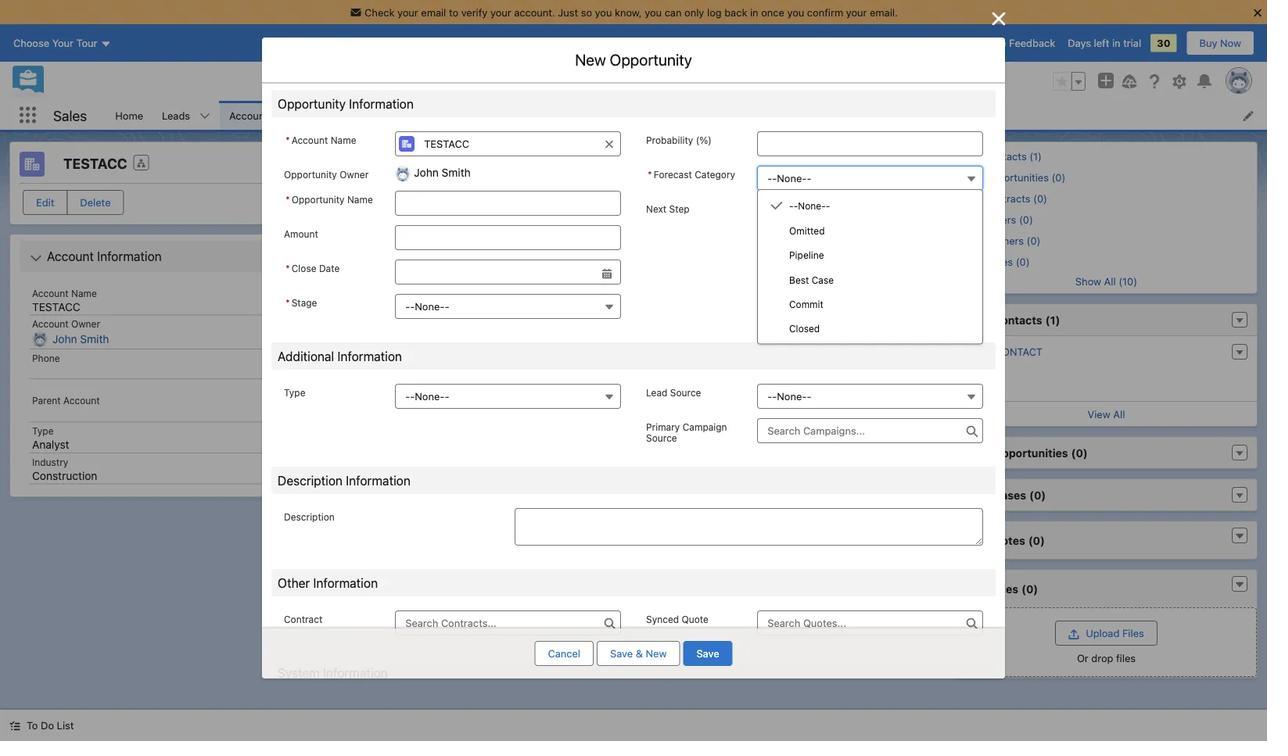 Task type: describe. For each thing, give the bounding box(es) containing it.
opportunity up search... button
[[610, 50, 693, 69]]

title button
[[802, 239, 896, 265]]

Description text field
[[515, 509, 984, 546]]

minutes
[[427, 218, 462, 229]]

* account name
[[286, 135, 356, 146]]

leave
[[979, 37, 1007, 49]]

save & new
[[610, 648, 667, 660]]

save button
[[684, 642, 733, 667]]

account right parent
[[63, 395, 100, 406]]

leave feedback
[[979, 37, 1056, 49]]

just
[[558, 6, 578, 18]]

information for additional information
[[338, 349, 402, 364]]

forecasts
[[580, 110, 627, 121]]

next step
[[646, 203, 690, 214]]

reports link
[[732, 101, 788, 130]]

cancel button
[[535, 642, 594, 667]]

name inside button
[[405, 246, 434, 258]]

to
[[27, 720, 38, 732]]

accounts
[[229, 110, 274, 121]]

opportunities list item
[[385, 101, 489, 130]]

0 vertical spatial group
[[1053, 72, 1086, 91]]

3 you from the left
[[788, 6, 805, 18]]

stage
[[292, 297, 317, 308]]

quotes link
[[808, 101, 861, 130]]

updated 2 minutes ago
[[378, 218, 481, 229]]

save for save
[[697, 648, 720, 660]]

category
[[695, 169, 736, 180]]

closed
[[790, 324, 820, 335]]

save & new button
[[597, 642, 680, 667]]

account for owner
[[32, 319, 69, 330]]

once
[[762, 6, 785, 18]]

additional
[[278, 349, 334, 364]]

buy now button
[[1187, 31, 1255, 56]]

contacts inside sales tab panel
[[370, 196, 419, 209]]

cases (0)
[[985, 256, 1030, 268]]

0 horizontal spatial test
[[899, 110, 924, 121]]

type --none--
[[284, 387, 450, 403]]

accounts list item
[[220, 101, 303, 130]]

2 your from the left
[[491, 6, 512, 18]]

date
[[319, 263, 340, 274]]

contracts (0) link
[[985, 193, 1048, 205]]

1 horizontal spatial view all
[[1088, 409, 1126, 420]]

name button
[[398, 239, 614, 265]]

2
[[419, 218, 424, 229]]

partners (0)
[[985, 235, 1041, 247]]

account information button
[[23, 244, 299, 269]]

--none-- inside option
[[790, 201, 831, 212]]

name cell
[[398, 239, 614, 266]]

text default image inside files element
[[1235, 580, 1246, 591]]

or drop files
[[1078, 653, 1136, 664]]

list box containing --none--
[[758, 189, 984, 345]]

partners
[[370, 482, 417, 495]]

files
[[1117, 653, 1136, 664]]

type for type
[[32, 426, 54, 437]]

information for other information
[[313, 576, 378, 591]]

primary campaign source
[[646, 422, 728, 444]]

Probability (%) text field
[[758, 131, 984, 157]]

quotes
[[818, 110, 852, 121]]

Stage, --None-- button
[[395, 294, 621, 319]]

pipeline
[[790, 250, 825, 261]]

add
[[784, 200, 803, 212]]

Synced Quote text field
[[758, 611, 984, 636]]

email
[[421, 6, 446, 18]]

edit account name image
[[278, 301, 289, 312]]

tab list containing activity
[[332, 149, 936, 180]]

test contact element
[[956, 343, 1258, 396]]

john smith
[[52, 333, 109, 346]]

to do list button
[[0, 711, 83, 742]]

best case
[[790, 275, 834, 286]]

quote
[[682, 614, 709, 625]]

verify
[[462, 6, 488, 18]]

activity link
[[341, 149, 383, 180]]

contracts (0)
[[370, 385, 443, 398]]

new opportunity
[[575, 50, 693, 69]]

account information
[[47, 249, 162, 264]]

inverse image
[[990, 9, 1009, 28]]

TESTACC text field
[[395, 131, 621, 157]]

--none-- inside button
[[768, 173, 812, 184]]

check
[[365, 6, 395, 18]]

name up account owner
[[71, 288, 97, 299]]

log
[[707, 6, 722, 18]]

qt
[[926, 110, 940, 121]]

account owner
[[32, 319, 100, 330]]

probability
[[646, 135, 694, 146]]

files (0)
[[994, 583, 1039, 596]]

leads link
[[153, 101, 200, 130]]

details link
[[412, 149, 450, 180]]

service
[[624, 157, 667, 172]]

* for * opportunity name
[[286, 194, 290, 205]]

2 new button from the top
[[878, 428, 924, 452]]

step
[[670, 203, 690, 214]]

Next Step text field
[[758, 200, 984, 225]]

feedback
[[1010, 37, 1056, 49]]

updated
[[378, 218, 416, 229]]

list item containing *
[[882, 101, 986, 130]]

account image
[[20, 152, 45, 177]]

so
[[581, 6, 592, 18]]

confirm
[[808, 6, 844, 18]]

1 vertical spatial view all link
[[956, 401, 1258, 427]]

email cell
[[708, 239, 802, 266]]

Lead Source button
[[758, 384, 984, 409]]

forecasts link
[[571, 101, 636, 130]]

search... button
[[453, 69, 766, 94]]

account down contacts "link"
[[292, 135, 328, 146]]

&
[[636, 648, 643, 660]]

leave feedback link
[[979, 37, 1056, 49]]

close
[[292, 263, 317, 274]]

Type button
[[395, 384, 621, 409]]

1 vertical spatial (1)
[[1046, 314, 1061, 327]]

account name
[[32, 288, 97, 299]]

edit
[[36, 197, 54, 209]]

0 horizontal spatial to
[[449, 6, 459, 18]]

cases (0) link
[[985, 256, 1030, 268]]

synced
[[646, 614, 679, 625]]

reports
[[742, 110, 779, 121]]

account for name
[[32, 288, 69, 299]]

show
[[1076, 275, 1102, 287]]

buy
[[1200, 37, 1218, 49]]

email:
[[966, 371, 994, 383]]

show all (10) link
[[1076, 275, 1138, 287]]

quotes list item
[[808, 101, 882, 130]]

type for type --none--
[[284, 387, 306, 398]]

cases
[[994, 489, 1027, 502]]

check your email to verify your account. just so you know, you can only log back in once you confirm your email.
[[365, 6, 898, 18]]

1 vertical spatial contacts (1)
[[994, 314, 1061, 327]]

edit button
[[23, 190, 68, 215]]

upload
[[1086, 628, 1120, 640]]

can
[[665, 6, 682, 18]]

contacts list item
[[303, 101, 385, 130]]

synced quote
[[646, 614, 709, 625]]

view inside sales tab panel
[[615, 295, 638, 307]]

text default image inside account information "dropdown button"
[[30, 252, 42, 265]]

opportunity down opportunity owner
[[292, 194, 345, 205]]

* close date
[[286, 263, 340, 274]]

new up --none-- "button" on the right of the page
[[891, 337, 913, 349]]

opportunities (0)
[[985, 171, 1066, 183]]

opportunity information
[[278, 96, 414, 111]]

* opportunity name
[[286, 194, 373, 205]]

* for * forecast category
[[648, 169, 652, 180]]



Task type: locate. For each thing, give the bounding box(es) containing it.
1 vertical spatial group
[[284, 260, 621, 285]]

type down edit phone image
[[284, 387, 306, 398]]

all inside sales tab panel
[[641, 295, 653, 307]]

list box
[[758, 189, 984, 345]]

1 vertical spatial text default image
[[771, 200, 783, 212]]

sales tab panel
[[332, 180, 936, 508]]

files element
[[956, 570, 1258, 679]]

contacts
[[313, 110, 356, 121], [370, 196, 419, 209], [994, 314, 1043, 327]]

cell down title button at the top right of page
[[802, 266, 896, 288]]

notes (0)
[[994, 534, 1046, 547]]

all down contacts grid
[[641, 295, 653, 307]]

row number image
[[333, 239, 373, 265]]

opportunities up 'details'
[[395, 110, 460, 121]]

0 vertical spatial --none--
[[768, 173, 812, 184]]

opportunities (0) inside sales tab panel
[[370, 336, 465, 349]]

or
[[1078, 653, 1089, 664]]

0 vertical spatial in
[[751, 6, 759, 18]]

1 horizontal spatial in
[[1113, 37, 1121, 49]]

0 vertical spatial opportunities image
[[966, 171, 977, 182]]

0 vertical spatial contacts image
[[342, 193, 361, 212]]

source inside primary campaign source
[[646, 433, 678, 444]]

contacts (1)
[[985, 150, 1042, 162]]

1 horizontal spatial contacts
[[370, 196, 419, 209]]

opportunities (0) up contracts (0)
[[370, 336, 465, 349]]

1 vertical spatial owner
[[71, 319, 100, 330]]

* left the stage
[[286, 297, 290, 308]]

0 vertical spatial type
[[284, 387, 306, 398]]

opportunities image down * stage --none--
[[342, 333, 361, 352]]

group
[[1053, 72, 1086, 91], [284, 260, 621, 285]]

30
[[1158, 37, 1171, 49]]

cell down phone button
[[614, 266, 708, 288]]

opportunity up * opportunity name
[[284, 169, 337, 180]]

1 vertical spatial in
[[1113, 37, 1121, 49]]

phone inside phone button
[[621, 246, 652, 258]]

opportunity
[[610, 50, 693, 69], [278, 96, 346, 111], [284, 169, 337, 180], [292, 194, 345, 205]]

view down "test contact" element
[[1088, 409, 1111, 420]]

list containing home
[[106, 101, 1268, 130]]

1 vertical spatial contacts
[[370, 196, 419, 209]]

list item
[[882, 101, 986, 130]]

contacts (1) inside sales tab panel
[[370, 196, 437, 209]]

1 horizontal spatial test
[[967, 346, 993, 358]]

0 horizontal spatial contacts image
[[342, 193, 361, 212]]

1 vertical spatial phone
[[32, 353, 60, 364]]

type up analyst
[[32, 426, 54, 437]]

left
[[1095, 37, 1110, 49]]

0 horizontal spatial opportunities (0)
[[370, 336, 465, 349]]

orders (0)
[[985, 214, 1034, 225]]

contacts (1) up updated
[[370, 196, 437, 209]]

contacts image
[[966, 150, 977, 161]]

files down notes
[[994, 583, 1019, 596]]

0 vertical spatial campaign
[[818, 200, 866, 212]]

contacts (1) up contact at right
[[994, 314, 1061, 327]]

other information
[[278, 576, 378, 591]]

2 vertical spatial contacts
[[994, 314, 1043, 327]]

(0) inside files element
[[1022, 583, 1039, 596]]

0 horizontal spatial contacts
[[313, 110, 356, 121]]

information for description information
[[346, 473, 411, 488]]

* left close
[[286, 263, 290, 274]]

0 vertical spatial opportunities (0)
[[370, 336, 465, 349]]

0 horizontal spatial owner
[[71, 319, 100, 330]]

1 vertical spatial test
[[967, 346, 993, 358]]

1 vertical spatial files
[[1123, 628, 1145, 640]]

1 vertical spatial type
[[32, 426, 54, 437]]

cell down updated
[[373, 239, 398, 266]]

contacts (1) link
[[985, 150, 1042, 163]]

view all down "test contact" element
[[1088, 409, 1126, 420]]

1 vertical spatial testacc
[[32, 301, 80, 313]]

1 vertical spatial description
[[284, 512, 335, 523]]

contacts image up test contact link
[[966, 311, 985, 329]]

* for * close date
[[286, 263, 290, 274]]

1 horizontal spatial phone
[[621, 246, 652, 258]]

source down lead
[[646, 433, 678, 444]]

title
[[808, 246, 831, 258]]

title:
[[966, 359, 989, 371]]

contacts grid
[[333, 239, 935, 289]]

text default image
[[968, 110, 979, 121], [771, 200, 783, 212]]

opportunities image
[[966, 171, 977, 182], [342, 333, 361, 352]]

0 horizontal spatial view all
[[615, 295, 653, 307]]

commit
[[790, 299, 824, 310]]

testacc up delete button
[[63, 155, 127, 172]]

* for * test qt
[[891, 110, 896, 121]]

1 you from the left
[[595, 6, 612, 18]]

description for description information
[[278, 473, 343, 488]]

john
[[52, 333, 77, 346]]

1 horizontal spatial view all link
[[956, 401, 1258, 427]]

2 save from the left
[[697, 648, 720, 660]]

1 vertical spatial contacts image
[[966, 311, 985, 329]]

account up account name
[[47, 249, 94, 264]]

you
[[595, 6, 612, 18], [645, 6, 662, 18], [788, 6, 805, 18]]

opportunity up * account name
[[278, 96, 346, 111]]

name down the contacts list item
[[331, 135, 356, 146]]

files up files
[[1123, 628, 1145, 640]]

Forecast Category, --None-- button
[[758, 166, 984, 191]]

row number cell
[[333, 239, 373, 266]]

search...
[[484, 76, 526, 87]]

opportunities image for opportunities
[[342, 333, 361, 352]]

forecast
[[654, 169, 692, 180]]

test contact title: email: phone:
[[966, 346, 1043, 394]]

parent account
[[32, 395, 100, 406]]

group containing *
[[284, 260, 621, 285]]

account inside "dropdown button"
[[47, 249, 94, 264]]

your left email.
[[847, 6, 868, 18]]

0 horizontal spatial view
[[615, 295, 638, 307]]

0 vertical spatial opportunities
[[395, 110, 460, 121]]

0 vertical spatial view all
[[615, 295, 653, 307]]

test
[[899, 110, 924, 121], [967, 346, 993, 358]]

save down the quote
[[697, 648, 720, 660]]

* left forecast in the right of the page
[[648, 169, 652, 180]]

trial
[[1124, 37, 1142, 49]]

1 horizontal spatial you
[[645, 6, 662, 18]]

you right 'so'
[[595, 6, 612, 18]]

-
[[768, 173, 773, 184], [773, 173, 777, 184], [807, 173, 812, 184], [790, 201, 794, 212], [794, 201, 799, 212], [826, 201, 831, 212], [406, 301, 410, 313], [410, 301, 415, 313], [445, 301, 450, 313], [406, 391, 410, 403], [410, 391, 415, 403], [445, 391, 450, 403], [768, 391, 773, 403], [773, 391, 777, 403], [807, 391, 812, 403]]

* for * account name
[[286, 135, 290, 146]]

name down 2
[[405, 246, 434, 258]]

None text field
[[395, 191, 621, 216]]

opportunities inside sales tab panel
[[370, 336, 445, 349]]

1 horizontal spatial to
[[806, 200, 815, 212]]

leads list item
[[153, 101, 220, 130]]

1 horizontal spatial (1)
[[1046, 314, 1061, 327]]

1 horizontal spatial group
[[1053, 72, 1086, 91]]

--none-- up the add
[[768, 173, 812, 184]]

opportunities image down contacts icon
[[966, 171, 977, 182]]

dashboards link
[[636, 101, 712, 130]]

name
[[331, 135, 356, 146], [347, 194, 373, 205], [405, 246, 434, 258], [71, 288, 97, 299]]

omitted
[[790, 226, 825, 237]]

0 horizontal spatial text default image
[[771, 200, 783, 212]]

calendar list item
[[489, 101, 571, 130]]

0 vertical spatial text default image
[[968, 110, 979, 121]]

tab list
[[332, 149, 936, 180]]

system
[[278, 666, 320, 681]]

information for system information
[[323, 666, 388, 681]]

edit industry image
[[278, 470, 289, 481]]

calendar link
[[489, 101, 551, 130]]

view all link inside sales tab panel
[[333, 288, 935, 313]]

in right left
[[1113, 37, 1121, 49]]

service link
[[624, 149, 667, 180]]

view all link
[[333, 288, 935, 313], [956, 401, 1258, 427]]

title cell
[[802, 239, 896, 266]]

0 horizontal spatial opportunities image
[[342, 333, 361, 352]]

test contact link
[[967, 346, 1043, 358]]

new inside button
[[646, 648, 667, 660]]

type
[[284, 387, 306, 398], [32, 426, 54, 437]]

opportunities image inside sales tab panel
[[342, 333, 361, 352]]

new button up --none-- "button" on the right of the page
[[878, 330, 926, 355]]

opportunities
[[395, 110, 460, 121], [370, 336, 445, 349], [994, 447, 1069, 460]]

contacts up contact at right
[[994, 314, 1043, 327]]

phone down john
[[32, 353, 60, 364]]

1 save from the left
[[610, 648, 633, 660]]

campaign inside primary campaign source
[[683, 422, 728, 433]]

1 horizontal spatial opportunities (0)
[[994, 447, 1088, 460]]

save for save & new
[[610, 648, 633, 660]]

* for * stage --none--
[[286, 297, 290, 308]]

type inside type --none--
[[284, 387, 306, 398]]

save inside button
[[697, 648, 720, 660]]

0 vertical spatial phone
[[621, 246, 652, 258]]

all left the (10)
[[1105, 275, 1117, 287]]

view all link down "phone" cell
[[333, 288, 935, 313]]

0 horizontal spatial your
[[398, 6, 419, 18]]

1 horizontal spatial contacts (1)
[[994, 314, 1061, 327]]

to do list
[[27, 720, 74, 732]]

* up amount at the top of page
[[286, 194, 290, 205]]

1 horizontal spatial your
[[491, 6, 512, 18]]

0 vertical spatial files
[[994, 583, 1019, 596]]

dashboards
[[645, 110, 702, 121]]

owner up * opportunity name
[[340, 169, 369, 180]]

0 horizontal spatial view all link
[[333, 288, 935, 313]]

1 horizontal spatial files
[[1123, 628, 1145, 640]]

notes
[[994, 534, 1026, 547]]

0 horizontal spatial type
[[32, 426, 54, 437]]

opportunities (0) link
[[985, 171, 1066, 184]]

description for description
[[284, 512, 335, 523]]

campaign inside add to campaign button
[[818, 200, 866, 212]]

information for opportunity information
[[349, 96, 414, 111]]

--none--
[[768, 173, 812, 184], [790, 201, 831, 212]]

john smith link
[[52, 333, 109, 347]]

2 vertical spatial opportunities
[[994, 447, 1069, 460]]

1 vertical spatial opportunities (0)
[[994, 447, 1088, 460]]

new right &
[[646, 648, 667, 660]]

1 horizontal spatial view
[[1088, 409, 1111, 420]]

phone button
[[614, 239, 708, 265]]

0 horizontal spatial files
[[994, 583, 1019, 596]]

owner for account owner
[[71, 319, 100, 330]]

information inside "dropdown button"
[[97, 249, 162, 264]]

test inside test contact title: email: phone:
[[967, 346, 993, 358]]

to right the add
[[806, 200, 815, 212]]

0 horizontal spatial you
[[595, 6, 612, 18]]

campaign down lead source --none--
[[683, 422, 728, 433]]

--none-- up omitted on the right top of page
[[790, 201, 831, 212]]

sales
[[53, 107, 87, 124]]

save left &
[[610, 648, 633, 660]]

text default image inside list item
[[968, 110, 979, 121]]

list
[[57, 720, 74, 732]]

(1) inside sales tab panel
[[422, 196, 437, 209]]

account partner image
[[342, 479, 361, 498]]

account up john
[[32, 319, 69, 330]]

owner for opportunity owner
[[340, 169, 369, 180]]

opportunities (0) up cases (0)
[[994, 447, 1088, 460]]

opportunity owner
[[284, 169, 369, 180]]

new button down --none-- "button" on the right of the page
[[878, 428, 924, 452]]

cancel
[[548, 648, 581, 660]]

cell down pipeline
[[708, 266, 802, 288]]

none- inside type --none--
[[415, 391, 445, 403]]

contacts image
[[342, 193, 361, 212], [966, 311, 985, 329]]

account for information
[[47, 249, 94, 264]]

0 vertical spatial new button
[[878, 330, 926, 355]]

2 vertical spatial all
[[1114, 409, 1126, 420]]

3 your from the left
[[847, 6, 868, 18]]

opportunities inside list item
[[395, 110, 460, 121]]

text default image inside --none-- option
[[771, 200, 783, 212]]

owner up john smith
[[71, 319, 100, 330]]

cases image
[[966, 486, 985, 505]]

reports list item
[[732, 101, 808, 130]]

1 vertical spatial opportunities image
[[342, 333, 361, 352]]

view all down contacts grid
[[615, 295, 653, 307]]

text default image right qt
[[968, 110, 979, 121]]

1 vertical spatial view
[[1088, 409, 1111, 420]]

0 horizontal spatial in
[[751, 6, 759, 18]]

phone down next
[[621, 246, 652, 258]]

1 horizontal spatial save
[[697, 648, 720, 660]]

0 horizontal spatial group
[[284, 260, 621, 285]]

add to campaign
[[784, 200, 866, 212]]

contacts inside contacts "link"
[[313, 110, 356, 121]]

1 horizontal spatial text default image
[[968, 110, 979, 121]]

test left qt
[[899, 110, 924, 121]]

account up account owner
[[32, 288, 69, 299]]

list
[[106, 101, 1268, 130]]

edit phone image
[[278, 366, 289, 377]]

0 vertical spatial (1)
[[422, 196, 437, 209]]

files
[[994, 583, 1019, 596], [1123, 628, 1145, 640]]

text default image inside to do list button
[[9, 721, 20, 732]]

add to campaign button
[[771, 193, 879, 218]]

text default image
[[30, 252, 42, 265], [1235, 531, 1246, 542], [1235, 580, 1246, 591], [9, 721, 20, 732]]

leads
[[162, 110, 190, 121]]

Primary Campaign Source text field
[[758, 419, 984, 444]]

to inside button
[[806, 200, 815, 212]]

1 horizontal spatial contacts image
[[966, 311, 985, 329]]

opportunities up contracts (0)
[[370, 336, 445, 349]]

drop
[[1092, 653, 1114, 664]]

campaign
[[818, 200, 866, 212], [683, 422, 728, 433]]

none- inside button
[[777, 173, 807, 184]]

1 vertical spatial opportunities
[[370, 336, 445, 349]]

you left can
[[645, 6, 662, 18]]

test up title:
[[967, 346, 993, 358]]

none- inside option
[[799, 201, 826, 212]]

cell
[[373, 239, 398, 266], [614, 266, 708, 288], [708, 266, 802, 288], [802, 266, 896, 288]]

0 vertical spatial contacts
[[313, 110, 356, 121]]

save inside button
[[610, 648, 633, 660]]

contacts up updated
[[370, 196, 419, 209]]

probability (%)
[[646, 135, 712, 146]]

1 new button from the top
[[878, 330, 926, 355]]

1 vertical spatial new button
[[878, 428, 924, 452]]

text default image left the add
[[771, 200, 783, 212]]

opportunities up cases (0)
[[994, 447, 1069, 460]]

1 vertical spatial view all
[[1088, 409, 1126, 420]]

0 horizontal spatial contacts (1)
[[370, 196, 437, 209]]

* inside * stage --none--
[[286, 297, 290, 308]]

opportunities link
[[385, 101, 469, 130]]

contracts (0)
[[985, 193, 1048, 204]]

0 vertical spatial description
[[278, 473, 343, 488]]

Amount text field
[[395, 225, 621, 250]]

in right the back
[[751, 6, 759, 18]]

--none-- option
[[758, 193, 983, 218]]

save
[[610, 648, 633, 660], [697, 648, 720, 660]]

email.
[[870, 6, 898, 18]]

1 vertical spatial campaign
[[683, 422, 728, 433]]

new up search... button
[[575, 50, 606, 69]]

2 horizontal spatial contacts
[[994, 314, 1043, 327]]

dashboards list item
[[636, 101, 732, 130]]

name down activity
[[347, 194, 373, 205]]

0 horizontal spatial campaign
[[683, 422, 728, 433]]

(1)
[[422, 196, 437, 209], [1046, 314, 1061, 327]]

you right once
[[788, 6, 805, 18]]

none- inside lead source --none--
[[777, 391, 807, 403]]

Contract text field
[[395, 611, 621, 636]]

do
[[41, 720, 54, 732]]

buy now
[[1200, 37, 1242, 49]]

show all (10)
[[1076, 275, 1138, 287]]

opportunities image for opportunities (0)
[[966, 171, 977, 182]]

0 vertical spatial owner
[[340, 169, 369, 180]]

contacts up * account name
[[313, 110, 356, 121]]

phone cell
[[614, 239, 708, 266]]

contacts image down opportunity owner
[[342, 193, 361, 212]]

source inside lead source --none--
[[671, 387, 702, 398]]

2 you from the left
[[645, 6, 662, 18]]

0 vertical spatial to
[[449, 6, 459, 18]]

testacc down account name
[[32, 301, 80, 313]]

none- inside * stage --none--
[[415, 301, 445, 313]]

view down contacts grid
[[615, 295, 638, 307]]

0 vertical spatial contacts (1)
[[370, 196, 437, 209]]

0 vertical spatial all
[[1105, 275, 1117, 287]]

0 vertical spatial testacc
[[63, 155, 127, 172]]

new down --none-- "button" on the right of the page
[[891, 434, 912, 446]]

1 vertical spatial all
[[641, 295, 653, 307]]

0 horizontal spatial save
[[610, 648, 633, 660]]

your right verify
[[491, 6, 512, 18]]

information for account information
[[97, 249, 162, 264]]

your left the email
[[398, 6, 419, 18]]

0 horizontal spatial phone
[[32, 353, 60, 364]]

0 vertical spatial view
[[615, 295, 638, 307]]

to right the email
[[449, 6, 459, 18]]

new
[[575, 50, 606, 69], [891, 337, 913, 349], [891, 434, 912, 446], [646, 648, 667, 660]]

2 horizontal spatial you
[[788, 6, 805, 18]]

view all link down "test contact" element
[[956, 401, 1258, 427]]

0 horizontal spatial (1)
[[422, 196, 437, 209]]

group down days on the right of the page
[[1053, 72, 1086, 91]]

view all inside sales tab panel
[[615, 295, 653, 307]]

1 vertical spatial --none--
[[790, 201, 831, 212]]

your
[[398, 6, 419, 18], [491, 6, 512, 18], [847, 6, 868, 18]]

(%)
[[696, 135, 712, 146]]

0 vertical spatial view all link
[[333, 288, 935, 313]]

* down accounts list item
[[286, 135, 290, 146]]

industry
[[32, 457, 68, 468]]

1 horizontal spatial campaign
[[818, 200, 866, 212]]

* up the probability (%) text field at the top right
[[891, 110, 896, 121]]

1 vertical spatial to
[[806, 200, 815, 212]]

* forecast category
[[648, 169, 736, 180]]

1 horizontal spatial owner
[[340, 169, 369, 180]]

0 vertical spatial source
[[671, 387, 702, 398]]

1 vertical spatial source
[[646, 433, 678, 444]]

phone:
[[966, 383, 999, 394]]

contacts (1)
[[370, 196, 437, 209], [994, 314, 1061, 327]]

information
[[349, 96, 414, 111], [97, 249, 162, 264], [338, 349, 402, 364], [346, 473, 411, 488], [313, 576, 378, 591], [323, 666, 388, 681]]

1 your from the left
[[398, 6, 419, 18]]

1 horizontal spatial opportunities image
[[966, 171, 977, 182]]

group down "minutes"
[[284, 260, 621, 285]]

campaign down --none-- button
[[818, 200, 866, 212]]

contact
[[995, 346, 1043, 358]]

source right lead
[[671, 387, 702, 398]]

none-
[[777, 173, 807, 184], [799, 201, 826, 212], [415, 301, 445, 313], [415, 391, 445, 403], [777, 391, 807, 403]]

0 vertical spatial test
[[899, 110, 924, 121]]

all down "test contact" element
[[1114, 409, 1126, 420]]

2 horizontal spatial your
[[847, 6, 868, 18]]

None text field
[[395, 260, 621, 285]]

details
[[412, 157, 450, 172]]



Task type: vqa. For each thing, say whether or not it's contained in the screenshot.
Budgeted Cost in Campaign text field
no



